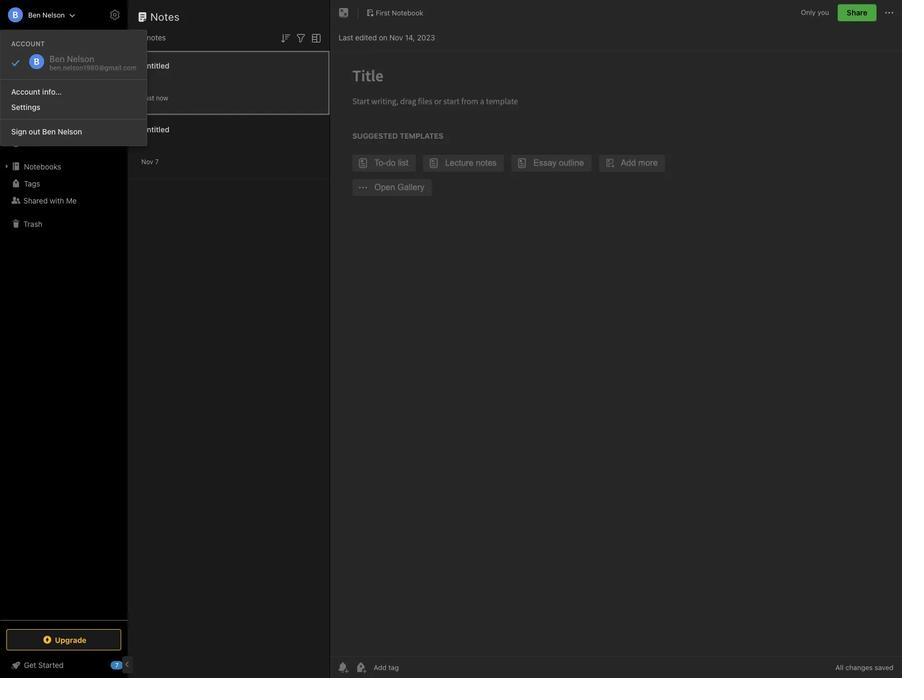 Task type: locate. For each thing, give the bounding box(es) containing it.
1 vertical spatial account
[[11, 87, 40, 96]]

1 vertical spatial notes
[[23, 122, 44, 131]]

0 vertical spatial account
[[11, 40, 45, 48]]

Add filters field
[[295, 31, 307, 45]]

settings
[[11, 103, 40, 112]]

0 vertical spatial untitled
[[142, 61, 170, 70]]

first notebook button
[[363, 5, 427, 20]]

1 vertical spatial untitled
[[142, 125, 170, 134]]

1 vertical spatial ben
[[42, 127, 56, 136]]

tags
[[24, 179, 40, 188]]

untitled down notes
[[142, 61, 170, 70]]

sign
[[11, 127, 27, 136]]

1 vertical spatial nov
[[142, 158, 153, 166]]

1 horizontal spatial ben
[[42, 127, 56, 136]]

notes up notes
[[151, 11, 180, 23]]

ben inside account field
[[28, 10, 41, 19]]

2 account from the top
[[11, 87, 40, 96]]

account
[[11, 40, 45, 48], [11, 87, 40, 96]]

untitled
[[142, 61, 170, 70], [142, 125, 170, 134]]

2 notes
[[140, 33, 166, 42]]

notes up 'tasks'
[[23, 122, 44, 131]]

1 horizontal spatial notes
[[151, 11, 180, 23]]

1 vertical spatial 7
[[115, 662, 119, 669]]

nov
[[390, 33, 403, 42], [142, 158, 153, 166]]

tree
[[0, 84, 128, 620]]

2023
[[417, 33, 435, 42]]

0 horizontal spatial 7
[[115, 662, 119, 669]]

14,
[[405, 33, 415, 42]]

0 vertical spatial nov
[[390, 33, 403, 42]]

ben
[[28, 10, 41, 19], [42, 127, 56, 136]]

More actions field
[[884, 4, 896, 21]]

nov 7
[[142, 158, 159, 166]]

tags button
[[0, 175, 127, 192]]

1 vertical spatial nelson
[[58, 127, 82, 136]]

more actions image
[[884, 6, 896, 19]]

all changes saved
[[836, 664, 894, 672]]

ben right 'out' in the left top of the page
[[42, 127, 56, 136]]

notebooks link
[[0, 158, 127, 175]]

upgrade
[[55, 636, 87, 645]]

shared with me
[[23, 196, 77, 205]]

share
[[847, 8, 868, 17]]

tasks
[[23, 139, 43, 148]]

first notebook
[[376, 8, 424, 17]]

account inside dropdown list 'menu'
[[11, 87, 40, 96]]

ben up search text box
[[28, 10, 41, 19]]

1 horizontal spatial nov
[[390, 33, 403, 42]]

7
[[155, 158, 159, 166], [115, 662, 119, 669]]

1 account from the top
[[11, 40, 45, 48]]

tree containing home
[[0, 84, 128, 620]]

just
[[142, 94, 154, 102]]

0 vertical spatial 7
[[155, 158, 159, 166]]

notebooks
[[24, 162, 61, 171]]

nelson
[[43, 10, 65, 19], [58, 127, 82, 136]]

nov inside the note window element
[[390, 33, 403, 42]]

nelson down shortcuts button
[[58, 127, 82, 136]]

Add tag field
[[373, 663, 453, 673]]

home link
[[0, 84, 128, 101]]

on
[[379, 33, 388, 42]]

0 horizontal spatial ben
[[28, 10, 41, 19]]

0 vertical spatial ben
[[28, 10, 41, 19]]

0 vertical spatial notes
[[151, 11, 180, 23]]

first
[[376, 8, 390, 17]]

account for account info…
[[11, 87, 40, 96]]

nelson up search text box
[[43, 10, 65, 19]]

new button
[[6, 56, 121, 75]]

account up settings
[[11, 87, 40, 96]]

0 vertical spatial nelson
[[43, 10, 65, 19]]

2 untitled from the top
[[142, 125, 170, 134]]

just now
[[142, 94, 168, 102]]

ben nelson
[[28, 10, 65, 19]]

Search text field
[[14, 31, 114, 50]]

tasks button
[[0, 135, 127, 152]]

notes link
[[0, 118, 127, 135]]

notes
[[151, 11, 180, 23], [23, 122, 44, 131]]

saved
[[875, 664, 894, 672]]

out
[[29, 127, 40, 136]]

None search field
[[14, 31, 114, 50]]

dropdown list menu
[[1, 75, 147, 139]]

account up new
[[11, 40, 45, 48]]

1 untitled from the top
[[142, 61, 170, 70]]

add tag image
[[355, 662, 368, 675]]

home
[[23, 88, 44, 97]]

add a reminder image
[[337, 662, 350, 675]]

get started
[[24, 661, 64, 670]]

untitled down the just now
[[142, 125, 170, 134]]

shared
[[23, 196, 48, 205]]



Task type: vqa. For each thing, say whether or not it's contained in the screenshot.
the Expand Tags image
no



Task type: describe. For each thing, give the bounding box(es) containing it.
2
[[140, 33, 145, 42]]

settings image
[[109, 9, 121, 21]]

Account field
[[0, 4, 75, 26]]

trash link
[[0, 215, 127, 232]]

account for account
[[11, 40, 45, 48]]

me
[[66, 196, 77, 205]]

add filters image
[[295, 32, 307, 45]]

untitled for 7
[[142, 125, 170, 134]]

expand notebooks image
[[3, 162, 11, 171]]

notebook
[[392, 8, 424, 17]]

started
[[38, 661, 64, 670]]

click to collapse image
[[124, 659, 132, 672]]

ben inside dropdown list 'menu'
[[42, 127, 56, 136]]

now
[[156, 94, 168, 102]]

you
[[818, 8, 830, 17]]

with
[[50, 196, 64, 205]]

sign out ben nelson
[[11, 127, 82, 136]]

account info… link
[[1, 84, 147, 99]]

changes
[[846, 664, 873, 672]]

last edited on nov 14, 2023
[[339, 33, 435, 42]]

Sort options field
[[279, 31, 292, 45]]

shared with me link
[[0, 192, 127, 209]]

account info…
[[11, 87, 62, 96]]

nelson inside account field
[[43, 10, 65, 19]]

expand note image
[[338, 6, 351, 19]]

shortcuts
[[24, 105, 57, 114]]

nelson inside dropdown list 'menu'
[[58, 127, 82, 136]]

untitled for now
[[142, 61, 170, 70]]

only you
[[802, 8, 830, 17]]

Note Editor text field
[[330, 51, 903, 657]]

all
[[836, 664, 844, 672]]

get
[[24, 661, 36, 670]]

only
[[802, 8, 816, 17]]

0 horizontal spatial nov
[[142, 158, 153, 166]]

0 horizontal spatial notes
[[23, 122, 44, 131]]

sign out ben nelson link
[[1, 124, 147, 139]]

trash
[[23, 219, 42, 228]]

1 horizontal spatial 7
[[155, 158, 159, 166]]

note window element
[[330, 0, 903, 679]]

new
[[23, 61, 39, 70]]

edited
[[355, 33, 377, 42]]

last
[[339, 33, 353, 42]]

share button
[[838, 4, 877, 21]]

settings link
[[1, 99, 147, 115]]

notes
[[147, 33, 166, 42]]

Help and Learning task checklist field
[[0, 658, 128, 675]]

shortcuts button
[[0, 101, 127, 118]]

7 inside "help and learning task checklist" field
[[115, 662, 119, 669]]

View options field
[[307, 31, 323, 45]]

info…
[[42, 87, 62, 96]]

upgrade button
[[6, 630, 121, 651]]



